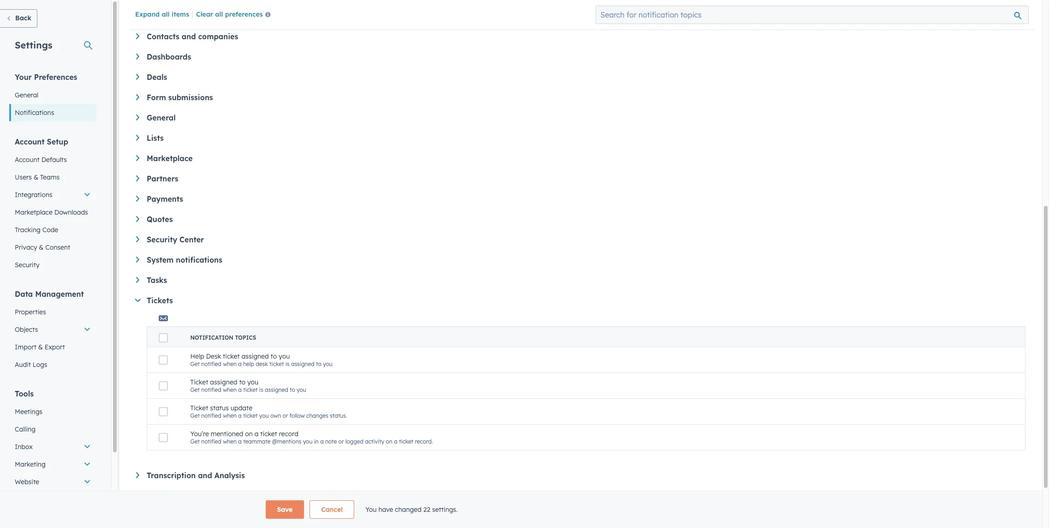 Task type: vqa. For each thing, say whether or not it's contained in the screenshot.


Task type: locate. For each thing, give the bounding box(es) containing it.
tickets
[[147, 296, 173, 305]]

0 vertical spatial is
[[286, 361, 290, 368]]

ticket down help
[[190, 378, 208, 386]]

4 when from the top
[[223, 438, 237, 445]]

a down ticket status update get notified when a ticket you own or follow changes status.
[[255, 430, 259, 438]]

or right the note at bottom
[[339, 438, 344, 445]]

back
[[15, 14, 31, 22]]

caret image for contacts and companies
[[136, 33, 139, 39]]

get down help
[[190, 386, 200, 393]]

1 vertical spatial general
[[147, 113, 176, 122]]

and left the analysis
[[198, 471, 212, 480]]

save button
[[266, 501, 304, 519]]

cancel
[[321, 506, 343, 514]]

caret image inside payments dropdown button
[[136, 196, 139, 202]]

integrations
[[15, 191, 52, 199]]

1 vertical spatial security
[[15, 261, 40, 269]]

2 when from the top
[[223, 386, 237, 393]]

0 vertical spatial account
[[15, 137, 45, 146]]

security inside security 'link'
[[15, 261, 40, 269]]

1 caret image from the top
[[136, 54, 139, 59]]

on right activity
[[386, 438, 393, 445]]

account for account setup
[[15, 137, 45, 146]]

1 vertical spatial account
[[15, 156, 40, 164]]

2 ticket from the top
[[190, 404, 208, 412]]

is inside ticket assigned to you get notified when a ticket is assigned to you
[[259, 386, 263, 393]]

caret image inside deals dropdown button
[[136, 74, 139, 80]]

ticket assigned to you get notified when a ticket is assigned to you
[[190, 378, 307, 393]]

account defaults link
[[9, 151, 97, 169]]

a up update
[[238, 386, 242, 393]]

marketplace
[[147, 154, 193, 163], [15, 208, 53, 217]]

notified down status
[[201, 438, 222, 445]]

tracking code link
[[9, 221, 97, 239]]

ticket inside ticket assigned to you get notified when a ticket is assigned to you
[[190, 378, 208, 386]]

activity
[[365, 438, 385, 445]]

data
[[15, 290, 33, 299]]

all right 'clear'
[[215, 10, 223, 18]]

1 ticket from the top
[[190, 378, 208, 386]]

caret image left form at top left
[[136, 94, 139, 100]]

notified up status
[[201, 386, 222, 393]]

& for export
[[38, 343, 43, 351]]

expand all items
[[135, 10, 189, 18]]

you inside you're mentioned on a ticket record get notified when a teammate @mentions you in a note or logged activity on a ticket record.
[[303, 438, 313, 445]]

a
[[238, 361, 242, 368], [238, 386, 242, 393], [238, 412, 242, 419], [255, 430, 259, 438], [238, 438, 242, 445], [320, 438, 324, 445], [394, 438, 398, 445]]

notification topics
[[190, 334, 256, 341]]

integrations button
[[9, 186, 97, 204]]

caret image inside the partners dropdown button
[[136, 175, 139, 181]]

Search for notification topics search field
[[596, 6, 1030, 24]]

desk
[[256, 361, 268, 368]]

objects
[[15, 326, 38, 334]]

4 caret image from the top
[[136, 257, 139, 263]]

3 caret image from the top
[[136, 196, 139, 202]]

account up users
[[15, 156, 40, 164]]

users
[[15, 173, 32, 181]]

changes
[[307, 412, 329, 419]]

1 when from the top
[[223, 361, 237, 368]]

caret image inside general dropdown button
[[136, 115, 139, 120]]

teammate
[[243, 438, 271, 445]]

properties
[[15, 308, 46, 316]]

all
[[162, 10, 170, 18], [215, 10, 223, 18]]

you
[[279, 352, 290, 361], [323, 361, 333, 368], [247, 378, 259, 386], [297, 386, 307, 393], [259, 412, 269, 419], [303, 438, 313, 445]]

preferences
[[225, 10, 263, 18]]

is right desk
[[286, 361, 290, 368]]

ticket inside ticket status update get notified when a ticket you own or follow changes status.
[[243, 412, 258, 419]]

0 vertical spatial marketplace
[[147, 154, 193, 163]]

back link
[[0, 9, 37, 28]]

caret image left the transcription at left bottom
[[136, 472, 139, 478]]

save
[[277, 506, 293, 514]]

you inside ticket status update get notified when a ticket you own or follow changes status.
[[259, 412, 269, 419]]

caret image
[[136, 54, 139, 59], [136, 94, 139, 100], [136, 196, 139, 202], [136, 257, 139, 263], [136, 277, 139, 283], [136, 472, 139, 478]]

2 account from the top
[[15, 156, 40, 164]]

caret image for marketplace
[[136, 155, 139, 161]]

tracking code
[[15, 226, 58, 234]]

3 when from the top
[[223, 412, 237, 419]]

marketplace inside account setup element
[[15, 208, 53, 217]]

3 notified from the top
[[201, 412, 222, 419]]

caret image inside system notifications dropdown button
[[136, 257, 139, 263]]

caret image inside tasks dropdown button
[[136, 277, 139, 283]]

ticket
[[190, 378, 208, 386], [190, 404, 208, 412]]

topics
[[235, 334, 256, 341]]

0 horizontal spatial security
[[15, 261, 40, 269]]

1 horizontal spatial is
[[286, 361, 290, 368]]

a right in
[[320, 438, 324, 445]]

6 caret image from the top
[[136, 472, 139, 478]]

& right privacy
[[39, 243, 44, 252]]

import & export
[[15, 343, 65, 351]]

your preferences element
[[9, 72, 97, 121]]

2 get from the top
[[190, 386, 200, 393]]

is
[[286, 361, 290, 368], [259, 386, 263, 393]]

caret image for quotes
[[136, 216, 139, 222]]

clear all preferences
[[196, 10, 263, 18]]

tasks button
[[136, 276, 1026, 285]]

privacy
[[15, 243, 37, 252]]

code
[[42, 226, 58, 234]]

tasks
[[147, 276, 167, 285]]

0 vertical spatial general
[[15, 91, 38, 99]]

all left 'items'
[[162, 10, 170, 18]]

meetings link
[[9, 403, 97, 421]]

caret image inside security center dropdown button
[[136, 236, 139, 242]]

tools
[[15, 389, 34, 398]]

payments
[[147, 194, 183, 204]]

a inside help desk ticket assigned to you get notified when a help desk ticket is assigned to you
[[238, 361, 242, 368]]

security up system on the left
[[147, 235, 177, 244]]

is up ticket status update get notified when a ticket you own or follow changes status.
[[259, 386, 263, 393]]

caret image inside 'lists' dropdown button
[[136, 135, 139, 141]]

0 horizontal spatial general
[[15, 91, 38, 99]]

system
[[147, 255, 174, 265]]

1 vertical spatial ticket
[[190, 404, 208, 412]]

audit
[[15, 361, 31, 369]]

ticket for ticket assigned to you
[[190, 378, 208, 386]]

and down 'items'
[[182, 32, 196, 41]]

help
[[190, 352, 204, 361]]

caret image for system notifications
[[136, 257, 139, 263]]

& inside users & teams link
[[34, 173, 38, 181]]

caret image left dashboards
[[136, 54, 139, 59]]

& left export
[[38, 343, 43, 351]]

security
[[147, 235, 177, 244], [15, 261, 40, 269]]

&
[[34, 173, 38, 181], [39, 243, 44, 252], [38, 343, 43, 351]]

a right status
[[238, 412, 242, 419]]

1 horizontal spatial on
[[386, 438, 393, 445]]

on right mentioned
[[245, 430, 253, 438]]

caret image left tasks
[[136, 277, 139, 283]]

is inside help desk ticket assigned to you get notified when a help desk ticket is assigned to you
[[286, 361, 290, 368]]

& inside 'privacy & consent' "link"
[[39, 243, 44, 252]]

1 horizontal spatial and
[[198, 471, 212, 480]]

1 all from the left
[[162, 10, 170, 18]]

caret image for deals
[[136, 74, 139, 80]]

when up status
[[223, 386, 237, 393]]

get inside you're mentioned on a ticket record get notified when a teammate @mentions you in a note or logged activity on a ticket record.
[[190, 438, 200, 445]]

caret image inside marketplace 'dropdown button'
[[136, 155, 139, 161]]

and
[[182, 32, 196, 41], [198, 471, 212, 480]]

when right desk
[[223, 361, 237, 368]]

a left help in the bottom of the page
[[238, 361, 242, 368]]

0 vertical spatial and
[[182, 32, 196, 41]]

caret image for tasks
[[136, 277, 139, 283]]

assigned up status
[[210, 378, 238, 386]]

general down form at top left
[[147, 113, 176, 122]]

0 vertical spatial &
[[34, 173, 38, 181]]

1 vertical spatial &
[[39, 243, 44, 252]]

1 horizontal spatial marketplace
[[147, 154, 193, 163]]

4 get from the top
[[190, 438, 200, 445]]

tracking
[[15, 226, 41, 234]]

3 get from the top
[[190, 412, 200, 419]]

when
[[223, 361, 237, 368], [223, 386, 237, 393], [223, 412, 237, 419], [223, 438, 237, 445]]

when left teammate
[[223, 438, 237, 445]]

& for teams
[[34, 173, 38, 181]]

caret image
[[136, 33, 139, 39], [136, 74, 139, 80], [136, 115, 139, 120], [136, 135, 139, 141], [136, 155, 139, 161], [136, 175, 139, 181], [136, 216, 139, 222], [136, 236, 139, 242], [135, 299, 141, 302]]

1 get from the top
[[190, 361, 200, 368]]

all for clear
[[215, 10, 223, 18]]

get left mentioned
[[190, 438, 200, 445]]

data management element
[[9, 289, 97, 374]]

notified down notification
[[201, 361, 222, 368]]

0 horizontal spatial is
[[259, 386, 263, 393]]

account up account defaults
[[15, 137, 45, 146]]

0 horizontal spatial marketplace
[[15, 208, 53, 217]]

1 vertical spatial or
[[339, 438, 344, 445]]

mentioned
[[211, 430, 243, 438]]

you're
[[190, 430, 209, 438]]

caret image for tickets
[[135, 299, 141, 302]]

assigned right desk
[[291, 361, 315, 368]]

account defaults
[[15, 156, 67, 164]]

general
[[15, 91, 38, 99], [147, 113, 176, 122]]

& inside import & export "link"
[[38, 343, 43, 351]]

privacy & consent link
[[9, 239, 97, 256]]

4 notified from the top
[[201, 438, 222, 445]]

1 horizontal spatial security
[[147, 235, 177, 244]]

all for expand
[[162, 10, 170, 18]]

or right own
[[283, 412, 288, 419]]

5 caret image from the top
[[136, 277, 139, 283]]

caret image inside quotes dropdown button
[[136, 216, 139, 222]]

get inside help desk ticket assigned to you get notified when a help desk ticket is assigned to you
[[190, 361, 200, 368]]

1 vertical spatial and
[[198, 471, 212, 480]]

account
[[15, 137, 45, 146], [15, 156, 40, 164]]

expand
[[135, 10, 160, 18]]

help desk ticket assigned to you get notified when a help desk ticket is assigned to you
[[190, 352, 333, 368]]

caret image inside dashboards dropdown button
[[136, 54, 139, 59]]

0 horizontal spatial all
[[162, 10, 170, 18]]

2 all from the left
[[215, 10, 223, 18]]

ticket left status
[[190, 404, 208, 412]]

assigned up ticket status update get notified when a ticket you own or follow changes status.
[[265, 386, 288, 393]]

0 horizontal spatial and
[[182, 32, 196, 41]]

0 vertical spatial security
[[147, 235, 177, 244]]

& right users
[[34, 173, 38, 181]]

help
[[243, 361, 254, 368]]

general down your
[[15, 91, 38, 99]]

1 horizontal spatial or
[[339, 438, 344, 445]]

1 account from the top
[[15, 137, 45, 146]]

caret image left system on the left
[[136, 257, 139, 263]]

website button
[[9, 473, 97, 491]]

0 vertical spatial ticket
[[190, 378, 208, 386]]

in
[[314, 438, 319, 445]]

security down privacy
[[15, 261, 40, 269]]

2 notified from the top
[[201, 386, 222, 393]]

payments button
[[136, 194, 1026, 204]]

get up 'you're'
[[190, 412, 200, 419]]

all inside the clear all preferences button
[[215, 10, 223, 18]]

account for account defaults
[[15, 156, 40, 164]]

caret image for lists
[[136, 135, 139, 141]]

expand all items button
[[135, 10, 189, 18]]

ticket inside ticket status update get notified when a ticket you own or follow changes status.
[[190, 404, 208, 412]]

tools element
[[9, 389, 97, 526]]

1 horizontal spatial all
[[215, 10, 223, 18]]

notified up 'you're'
[[201, 412, 222, 419]]

2 caret image from the top
[[136, 94, 139, 100]]

clear all preferences button
[[196, 10, 275, 21]]

logs
[[33, 361, 47, 369]]

to
[[271, 352, 277, 361], [316, 361, 322, 368], [239, 378, 246, 386], [290, 386, 295, 393]]

caret image inside tickets dropdown button
[[135, 299, 141, 302]]

marketplace for marketplace downloads
[[15, 208, 53, 217]]

caret image inside transcription and analysis dropdown button
[[136, 472, 139, 478]]

your preferences
[[15, 72, 77, 82]]

ticket
[[223, 352, 240, 361], [270, 361, 284, 368], [243, 386, 258, 393], [243, 412, 258, 419], [261, 430, 277, 438], [399, 438, 414, 445]]

1 vertical spatial marketplace
[[15, 208, 53, 217]]

a inside ticket status update get notified when a ticket you own or follow changes status.
[[238, 412, 242, 419]]

caret image inside form submissions dropdown button
[[136, 94, 139, 100]]

0 horizontal spatial or
[[283, 412, 288, 419]]

dashboards button
[[136, 52, 1026, 61]]

caret image left payments
[[136, 196, 139, 202]]

when up mentioned
[[223, 412, 237, 419]]

caret image for security center
[[136, 236, 139, 242]]

caret image for form submissions
[[136, 94, 139, 100]]

1 notified from the top
[[201, 361, 222, 368]]

caret image inside 'contacts and companies' dropdown button
[[136, 33, 139, 39]]

2 vertical spatial &
[[38, 343, 43, 351]]

and for transcription
[[198, 471, 212, 480]]

marketplace up the partners
[[147, 154, 193, 163]]

get left desk
[[190, 361, 200, 368]]

1 vertical spatial is
[[259, 386, 263, 393]]

22
[[424, 506, 431, 514]]

follow
[[290, 412, 305, 419]]

or inside you're mentioned on a ticket record get notified when a teammate @mentions you in a note or logged activity on a ticket record.
[[339, 438, 344, 445]]

0 vertical spatial or
[[283, 412, 288, 419]]

marketplace down integrations
[[15, 208, 53, 217]]

or
[[283, 412, 288, 419], [339, 438, 344, 445]]



Task type: describe. For each thing, give the bounding box(es) containing it.
account setup element
[[9, 137, 97, 274]]

system notifications
[[147, 255, 222, 265]]

notifications
[[176, 255, 222, 265]]

security link
[[9, 256, 97, 274]]

form submissions button
[[136, 93, 1026, 102]]

get inside ticket assigned to you get notified when a ticket is assigned to you
[[190, 386, 200, 393]]

a right activity
[[394, 438, 398, 445]]

export
[[45, 343, 65, 351]]

notifications
[[15, 109, 54, 117]]

logged
[[346, 438, 364, 445]]

notified inside you're mentioned on a ticket record get notified when a teammate @mentions you in a note or logged activity on a ticket record.
[[201, 438, 222, 445]]

management
[[35, 290, 84, 299]]

a inside ticket assigned to you get notified when a ticket is assigned to you
[[238, 386, 242, 393]]

security center
[[147, 235, 204, 244]]

properties link
[[9, 303, 97, 321]]

partners
[[147, 174, 178, 183]]

quotes button
[[136, 215, 1026, 224]]

notified inside ticket status update get notified when a ticket you own or follow changes status.
[[201, 412, 222, 419]]

transcription
[[147, 471, 196, 480]]

caret image for partners
[[136, 175, 139, 181]]

partners button
[[136, 174, 1026, 183]]

center
[[180, 235, 204, 244]]

form submissions
[[147, 93, 213, 102]]

general link
[[9, 86, 97, 104]]

security for security
[[15, 261, 40, 269]]

update
[[231, 404, 253, 412]]

marketplace for marketplace
[[147, 154, 193, 163]]

or inside ticket status update get notified when a ticket you own or follow changes status.
[[283, 412, 288, 419]]

import & export link
[[9, 338, 97, 356]]

record.
[[415, 438, 433, 445]]

lists button
[[136, 133, 1026, 143]]

1 horizontal spatial general
[[147, 113, 176, 122]]

have
[[379, 506, 393, 514]]

ticket for ticket status update
[[190, 404, 208, 412]]

when inside ticket status update get notified when a ticket you own or follow changes status.
[[223, 412, 237, 419]]

own
[[271, 412, 281, 419]]

caret image for payments
[[136, 196, 139, 202]]

users & teams
[[15, 173, 60, 181]]

contacts
[[147, 32, 180, 41]]

submissions
[[168, 93, 213, 102]]

consent
[[45, 243, 70, 252]]

general button
[[136, 113, 1026, 122]]

your
[[15, 72, 32, 82]]

cancel button
[[310, 501, 355, 519]]

calling
[[15, 425, 36, 434]]

0 horizontal spatial on
[[245, 430, 253, 438]]

@mentions
[[272, 438, 302, 445]]

setup
[[47, 137, 68, 146]]

notified inside ticket assigned to you get notified when a ticket is assigned to you
[[201, 386, 222, 393]]

get inside ticket status update get notified when a ticket you own or follow changes status.
[[190, 412, 200, 419]]

deals
[[147, 72, 167, 82]]

transcription and analysis
[[147, 471, 245, 480]]

record
[[279, 430, 299, 438]]

general inside "link"
[[15, 91, 38, 99]]

marketing button
[[9, 456, 97, 473]]

form
[[147, 93, 166, 102]]

a left teammate
[[238, 438, 242, 445]]

note
[[325, 438, 337, 445]]

& for consent
[[39, 243, 44, 252]]

meetings
[[15, 408, 42, 416]]

deals button
[[136, 72, 1026, 82]]

marketing
[[15, 460, 46, 469]]

you
[[366, 506, 377, 514]]

transcription and analysis button
[[136, 471, 1026, 480]]

when inside ticket assigned to you get notified when a ticket is assigned to you
[[223, 386, 237, 393]]

settings.
[[433, 506, 458, 514]]

preferences
[[34, 72, 77, 82]]

ticket inside ticket assigned to you get notified when a ticket is assigned to you
[[243, 386, 258, 393]]

tickets button
[[135, 296, 1026, 305]]

audit logs link
[[9, 356, 97, 374]]

when inside help desk ticket assigned to you get notified when a help desk ticket is assigned to you
[[223, 361, 237, 368]]

inbox
[[15, 443, 33, 451]]

data management
[[15, 290, 84, 299]]

and for contacts
[[182, 32, 196, 41]]

analysis
[[215, 471, 245, 480]]

notified inside help desk ticket assigned to you get notified when a help desk ticket is assigned to you
[[201, 361, 222, 368]]

marketplace button
[[136, 154, 1026, 163]]

contacts and companies button
[[136, 32, 1026, 41]]

audit logs
[[15, 361, 47, 369]]

you're mentioned on a ticket record get notified when a teammate @mentions you in a note or logged activity on a ticket record.
[[190, 430, 433, 445]]

notification
[[190, 334, 234, 341]]

when inside you're mentioned on a ticket record get notified when a teammate @mentions you in a note or logged activity on a ticket record.
[[223, 438, 237, 445]]

clear
[[196, 10, 213, 18]]

inbox button
[[9, 438, 97, 456]]

caret image for transcription and analysis
[[136, 472, 139, 478]]

security for security center
[[147, 235, 177, 244]]

objects button
[[9, 321, 97, 338]]

assigned down topics
[[242, 352, 269, 361]]

users & teams link
[[9, 169, 97, 186]]

notifications link
[[9, 104, 97, 121]]

items
[[172, 10, 189, 18]]

ticket status update get notified when a ticket you own or follow changes status.
[[190, 404, 347, 419]]

caret image for general
[[136, 115, 139, 120]]

downloads
[[54, 208, 88, 217]]

contacts and companies
[[147, 32, 238, 41]]

import
[[15, 343, 36, 351]]

marketplace downloads link
[[9, 204, 97, 221]]

system notifications button
[[136, 255, 1026, 265]]

dashboards
[[147, 52, 191, 61]]

desk
[[206, 352, 221, 361]]

status.
[[330, 412, 347, 419]]

settings
[[15, 39, 52, 51]]

caret image for dashboards
[[136, 54, 139, 59]]



